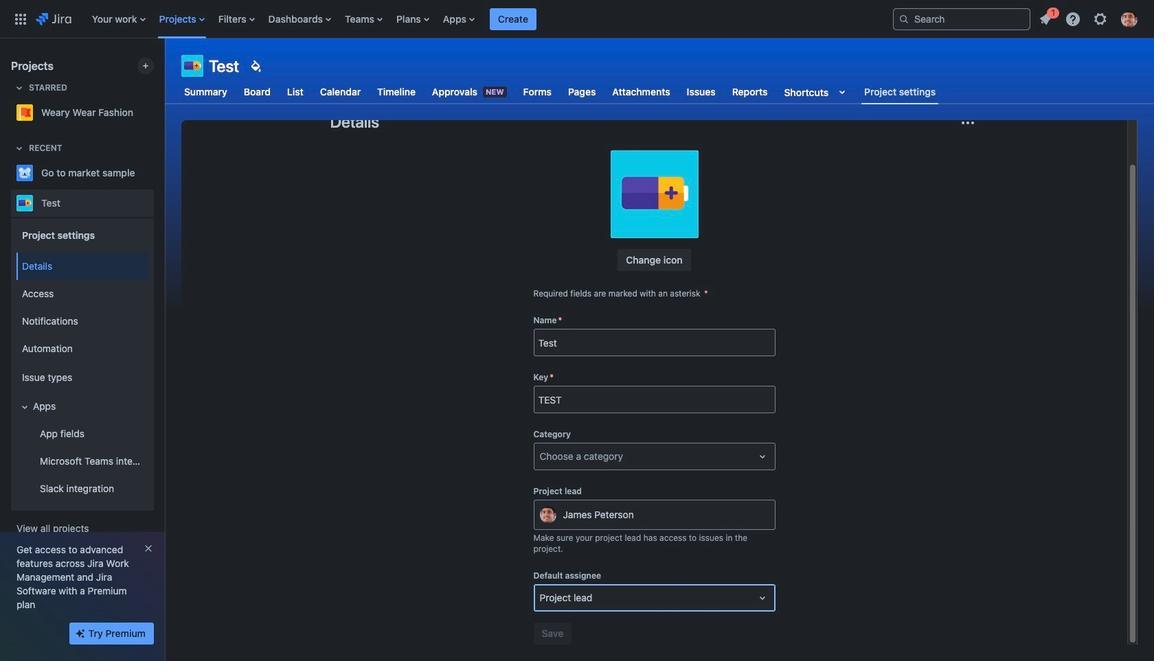 Task type: describe. For each thing, give the bounding box(es) containing it.
your profile and settings image
[[1122, 11, 1138, 27]]

appswitcher icon image
[[12, 11, 29, 27]]

create project image
[[140, 60, 151, 71]]

settings image
[[1093, 11, 1109, 27]]

help image
[[1065, 11, 1082, 27]]

remove from starred image
[[150, 104, 166, 121]]

1 horizontal spatial list
[[1034, 5, 1147, 31]]

Search field
[[894, 8, 1031, 30]]

expand image
[[16, 399, 33, 416]]

1 open image from the top
[[754, 449, 771, 465]]

2 group from the top
[[14, 249, 148, 507]]

collapse recent projects image
[[11, 140, 27, 157]]

list item inside list
[[1034, 5, 1060, 30]]



Task type: locate. For each thing, give the bounding box(es) containing it.
set project background image
[[248, 58, 264, 74]]

tab list
[[173, 80, 947, 104]]

list item
[[490, 0, 537, 38], [1034, 5, 1060, 30]]

banner
[[0, 0, 1155, 38]]

0 vertical spatial open image
[[754, 449, 771, 465]]

project avatar image
[[611, 151, 699, 239]]

notifications image
[[1038, 11, 1054, 27]]

0 vertical spatial add to starred image
[[150, 165, 166, 181]]

None search field
[[894, 8, 1031, 30]]

collapse starred projects image
[[11, 80, 27, 96]]

1 add to starred image from the top
[[150, 165, 166, 181]]

1 group from the top
[[14, 217, 148, 511]]

None field
[[534, 331, 775, 355], [534, 388, 775, 412], [534, 331, 775, 355], [534, 388, 775, 412]]

list
[[85, 0, 883, 38], [1034, 5, 1147, 31]]

sidebar navigation image
[[150, 55, 180, 82]]

0 horizontal spatial list
[[85, 0, 883, 38]]

0 horizontal spatial list item
[[490, 0, 537, 38]]

group
[[14, 217, 148, 511], [14, 249, 148, 507]]

2 open image from the top
[[754, 591, 771, 607]]

None text field
[[540, 450, 543, 464]]

close premium upgrade banner image
[[143, 544, 154, 555]]

1 horizontal spatial list item
[[1034, 5, 1060, 30]]

more image
[[960, 115, 976, 131]]

1 vertical spatial open image
[[754, 591, 771, 607]]

primary element
[[8, 0, 883, 38]]

search image
[[899, 13, 910, 24]]

jira image
[[36, 11, 71, 27], [36, 11, 71, 27]]

2 add to starred image from the top
[[150, 195, 166, 212]]

add to starred image
[[150, 165, 166, 181], [150, 195, 166, 212]]

open image
[[754, 449, 771, 465], [754, 591, 771, 607]]

1 vertical spatial add to starred image
[[150, 195, 166, 212]]



Task type: vqa. For each thing, say whether or not it's contained in the screenshot.
labels for 36 kB
no



